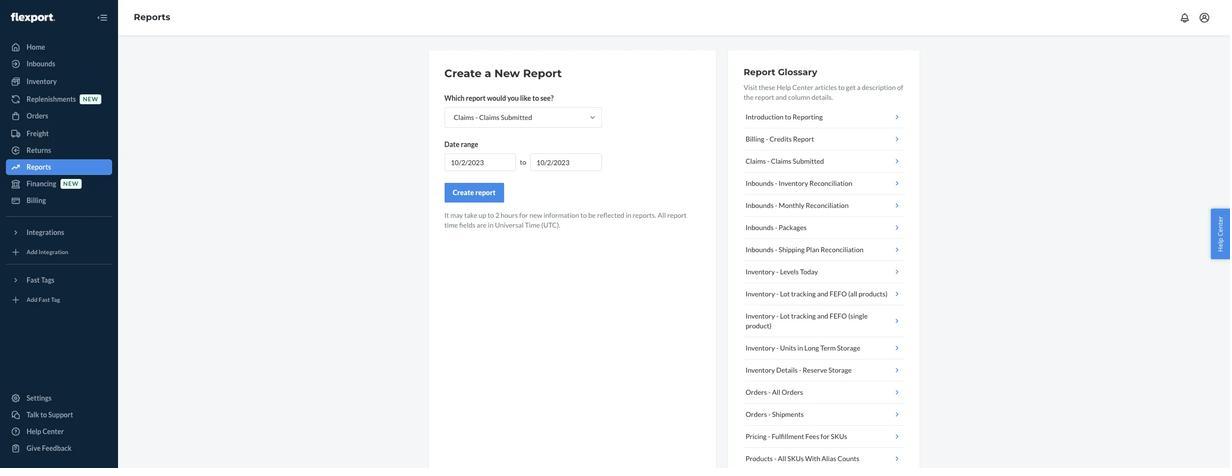 Task type: vqa. For each thing, say whether or not it's contained in the screenshot.
in
yes



Task type: describe. For each thing, give the bounding box(es) containing it.
new inside it may take up to 2 hours for new information to be reflected in reports. all report time fields are in universal time (utc).
[[530, 211, 543, 220]]

to inside 'visit these help center articles to get a description of the report and column details.'
[[839, 83, 845, 92]]

inventory - levels today button
[[744, 261, 904, 283]]

billing - credits report button
[[744, 128, 904, 151]]

- for inventory - lot tracking and fefo (single product) button
[[777, 312, 779, 320]]

skus inside button
[[831, 433, 848, 441]]

inbounds - shipping plan reconciliation button
[[744, 239, 904, 261]]

fees
[[806, 433, 820, 441]]

products)
[[859, 290, 888, 298]]

create a new report
[[445, 67, 562, 80]]

orders for orders - shipments
[[746, 410, 768, 419]]

inventory for inventory - levels today
[[746, 268, 775, 276]]

- for the inbounds - inventory reconciliation button
[[776, 179, 778, 188]]

products
[[746, 455, 773, 463]]

1 vertical spatial storage
[[829, 366, 852, 375]]

support
[[48, 411, 73, 419]]

get
[[847, 83, 856, 92]]

credits
[[770, 135, 792, 143]]

all for products
[[778, 455, 787, 463]]

the
[[744, 93, 754, 101]]

visit
[[744, 83, 758, 92]]

and for inventory - lot tracking and fefo (single product)
[[818, 312, 829, 320]]

these
[[759, 83, 776, 92]]

settings
[[27, 394, 52, 403]]

integration
[[39, 249, 68, 256]]

0 horizontal spatial reports link
[[6, 159, 112, 175]]

date
[[445, 140, 460, 149]]

tag
[[51, 296, 60, 304]]

- for inbounds - packages button
[[776, 223, 778, 232]]

and inside 'visit these help center articles to get a description of the report and column details.'
[[776, 93, 787, 101]]

(all
[[849, 290, 858, 298]]

orders for orders - all orders
[[746, 388, 768, 397]]

reconciliation for inbounds - inventory reconciliation
[[810, 179, 853, 188]]

and for inventory - lot tracking and fefo (all products)
[[818, 290, 829, 298]]

returns
[[27, 146, 51, 155]]

it
[[445, 211, 449, 220]]

- for orders - all orders "button"
[[769, 388, 771, 397]]

add integration link
[[6, 245, 112, 260]]

fefo for (all
[[830, 290, 847, 298]]

0 vertical spatial reports link
[[134, 12, 170, 23]]

information
[[544, 211, 580, 220]]

inbounds for inbounds - monthly reconciliation
[[746, 201, 774, 210]]

center inside 'help center' link
[[43, 428, 64, 436]]

be
[[589, 211, 596, 220]]

0 vertical spatial in
[[626, 211, 632, 220]]

- for products - all skus with alias counts button
[[775, 455, 777, 463]]

reports.
[[633, 211, 657, 220]]

new
[[495, 67, 520, 80]]

inbounds - shipping plan reconciliation
[[746, 246, 864, 254]]

introduction to reporting button
[[744, 106, 904, 128]]

inventory details - reserve storage
[[746, 366, 852, 375]]

orders - all orders button
[[744, 382, 904, 404]]

returns link
[[6, 143, 112, 158]]

report inside 'visit these help center articles to get a description of the report and column details.'
[[755, 93, 775, 101]]

skus inside button
[[788, 455, 804, 463]]

reflected
[[597, 211, 625, 220]]

term
[[821, 344, 836, 352]]

counts
[[838, 455, 860, 463]]

0 horizontal spatial submitted
[[501, 113, 533, 122]]

inventory - lot tracking and fefo (single product) button
[[744, 306, 904, 338]]

- for pricing - fulfillment fees for skus button
[[768, 433, 771, 441]]

0 vertical spatial claims - claims submitted
[[454, 113, 533, 122]]

help center button
[[1212, 209, 1231, 260]]

create report
[[453, 188, 496, 197]]

inventory - units in long term storage
[[746, 344, 861, 352]]

pricing - fulfillment fees for skus
[[746, 433, 848, 441]]

inventory for inventory - lot tracking and fefo (all products)
[[746, 290, 775, 298]]

lot for inventory - lot tracking and fefo (all products)
[[781, 290, 790, 298]]

today
[[801, 268, 819, 276]]

billing - credits report
[[746, 135, 815, 143]]

which
[[445, 94, 465, 102]]

billing for billing - credits report
[[746, 135, 765, 143]]

- for inventory - lot tracking and fefo (all products) button in the right of the page
[[777, 290, 779, 298]]

- for inbounds - shipping plan reconciliation button
[[776, 246, 778, 254]]

billing for billing
[[27, 196, 46, 205]]

claims - claims submitted inside button
[[746, 157, 825, 165]]

flexport logo image
[[11, 13, 55, 23]]

with
[[806, 455, 821, 463]]

are
[[477, 221, 487, 229]]

units
[[781, 344, 797, 352]]

1 vertical spatial help center
[[27, 428, 64, 436]]

1 vertical spatial fast
[[39, 296, 50, 304]]

new for replenishments
[[83, 96, 98, 103]]

inbounds - inventory reconciliation button
[[744, 173, 904, 195]]

0 horizontal spatial in
[[488, 221, 494, 229]]

for inside button
[[821, 433, 830, 441]]

- for inventory - levels today 'button'
[[777, 268, 779, 276]]

0 vertical spatial a
[[485, 67, 492, 80]]

0 vertical spatial reports
[[134, 12, 170, 23]]

plan
[[807, 246, 820, 254]]

visit these help center articles to get a description of the report and column details.
[[744, 83, 904, 101]]

billing link
[[6, 193, 112, 209]]

add for add integration
[[27, 249, 38, 256]]

(single
[[849, 312, 868, 320]]

inventory link
[[6, 74, 112, 90]]

inventory - lot tracking and fefo (all products)
[[746, 290, 888, 298]]

report inside it may take up to 2 hours for new information to be reflected in reports. all report time fields are in universal time (utc).
[[668, 211, 687, 220]]

inventory for inventory - units in long term storage
[[746, 344, 775, 352]]

inbounds - monthly reconciliation button
[[744, 195, 904, 217]]

like
[[520, 94, 531, 102]]

1 vertical spatial reports
[[27, 163, 51, 171]]

up
[[479, 211, 487, 220]]

orders - shipments
[[746, 410, 804, 419]]

inbounds for inbounds - inventory reconciliation
[[746, 179, 774, 188]]

tracking for (single
[[792, 312, 816, 320]]

inbounds - packages
[[746, 223, 807, 232]]

inventory - lot tracking and fefo (all products) button
[[744, 283, 904, 306]]

inventory - units in long term storage button
[[744, 338, 904, 360]]

submitted inside button
[[793, 157, 825, 165]]

date range
[[445, 140, 479, 149]]

articles
[[815, 83, 837, 92]]

report for create a new report
[[523, 67, 562, 80]]

would
[[487, 94, 506, 102]]

(utc).
[[542, 221, 561, 229]]

reserve
[[803, 366, 828, 375]]

you
[[508, 94, 519, 102]]

lot for inventory - lot tracking and fefo (single product)
[[781, 312, 790, 320]]

add integration
[[27, 249, 68, 256]]

talk
[[27, 411, 39, 419]]

which report would you like to see?
[[445, 94, 554, 102]]

report for billing - credits report
[[794, 135, 815, 143]]

inventory for inventory - lot tracking and fefo (single product)
[[746, 312, 775, 320]]

open account menu image
[[1199, 12, 1211, 24]]

universal
[[495, 221, 524, 229]]



Task type: locate. For each thing, give the bounding box(es) containing it.
fefo inside the inventory - lot tracking and fefo (single product)
[[830, 312, 847, 320]]

- down billing - credits report
[[768, 157, 770, 165]]

freight link
[[6, 126, 112, 142]]

report right reports.
[[668, 211, 687, 220]]

0 vertical spatial create
[[445, 67, 482, 80]]

new up time
[[530, 211, 543, 220]]

create
[[445, 67, 482, 80], [453, 188, 474, 197]]

0 horizontal spatial claims - claims submitted
[[454, 113, 533, 122]]

0 vertical spatial and
[[776, 93, 787, 101]]

create for create report
[[453, 188, 474, 197]]

0 vertical spatial add
[[27, 249, 38, 256]]

1 vertical spatial billing
[[27, 196, 46, 205]]

1 fefo from the top
[[830, 290, 847, 298]]

0 vertical spatial center
[[793, 83, 814, 92]]

tracking inside the inventory - lot tracking and fefo (single product)
[[792, 312, 816, 320]]

inbounds - packages button
[[744, 217, 904, 239]]

inbounds
[[27, 60, 55, 68], [746, 179, 774, 188], [746, 201, 774, 210], [746, 223, 774, 232], [746, 246, 774, 254]]

0 vertical spatial storage
[[838, 344, 861, 352]]

0 horizontal spatial reports
[[27, 163, 51, 171]]

inventory down inventory - levels today on the right
[[746, 290, 775, 298]]

inbounds - inventory reconciliation
[[746, 179, 853, 188]]

1 vertical spatial claims - claims submitted
[[746, 157, 825, 165]]

1 vertical spatial center
[[1217, 216, 1226, 237]]

orders up pricing on the bottom right of page
[[746, 410, 768, 419]]

all inside button
[[778, 455, 787, 463]]

fast left tag
[[39, 296, 50, 304]]

lot inside the inventory - lot tracking and fefo (single product)
[[781, 312, 790, 320]]

1 horizontal spatial reports
[[134, 12, 170, 23]]

1 vertical spatial submitted
[[793, 157, 825, 165]]

1 vertical spatial for
[[821, 433, 830, 441]]

1 horizontal spatial 10/2/2023
[[537, 158, 570, 167]]

give
[[27, 444, 41, 453]]

fefo left the (all
[[830, 290, 847, 298]]

inventory for inventory
[[27, 77, 57, 86]]

claims down billing - credits report
[[746, 157, 766, 165]]

- up "orders - shipments" at the bottom right of the page
[[769, 388, 771, 397]]

help center inside button
[[1217, 216, 1226, 252]]

inventory up orders - all orders
[[746, 366, 775, 375]]

- right "details"
[[800, 366, 802, 375]]

1 vertical spatial add
[[27, 296, 38, 304]]

monthly
[[779, 201, 805, 210]]

- inside the inventory - lot tracking and fefo (single product)
[[777, 312, 779, 320]]

2 horizontal spatial report
[[794, 135, 815, 143]]

- for the orders - shipments button
[[769, 410, 771, 419]]

1 tracking from the top
[[792, 290, 816, 298]]

inventory up product)
[[746, 312, 775, 320]]

2 vertical spatial and
[[818, 312, 829, 320]]

help center link
[[6, 424, 112, 440]]

packages
[[779, 223, 807, 232]]

to inside button
[[785, 113, 792, 121]]

create up may
[[453, 188, 474, 197]]

give feedback
[[27, 444, 72, 453]]

fast left tags
[[27, 276, 40, 284]]

home link
[[6, 39, 112, 55]]

2 fefo from the top
[[830, 312, 847, 320]]

report down 'reporting'
[[794, 135, 815, 143]]

inventory inside 'button'
[[746, 268, 775, 276]]

center inside 'visit these help center articles to get a description of the report and column details.'
[[793, 83, 814, 92]]

2 horizontal spatial help
[[1217, 238, 1226, 252]]

pricing
[[746, 433, 767, 441]]

0 horizontal spatial skus
[[788, 455, 804, 463]]

1 vertical spatial all
[[773, 388, 781, 397]]

talk to support button
[[6, 408, 112, 423]]

submitted down you
[[501, 113, 533, 122]]

all right reports.
[[658, 211, 666, 220]]

talk to support
[[27, 411, 73, 419]]

- up the inbounds - monthly reconciliation
[[776, 179, 778, 188]]

may
[[451, 211, 463, 220]]

give feedback button
[[6, 441, 112, 457]]

add left the integration
[[27, 249, 38, 256]]

to
[[839, 83, 845, 92], [533, 94, 539, 102], [785, 113, 792, 121], [520, 158, 527, 166], [488, 211, 494, 220], [581, 211, 587, 220], [40, 411, 47, 419]]

report inside billing - credits report button
[[794, 135, 815, 143]]

- left credits
[[766, 135, 769, 143]]

lot
[[781, 290, 790, 298], [781, 312, 790, 320]]

0 horizontal spatial 10/2/2023
[[451, 158, 484, 167]]

tracking down today
[[792, 290, 816, 298]]

submitted
[[501, 113, 533, 122], [793, 157, 825, 165]]

orders - all orders
[[746, 388, 804, 397]]

shipping
[[779, 246, 805, 254]]

1 vertical spatial in
[[488, 221, 494, 229]]

report inside button
[[476, 188, 496, 197]]

0 vertical spatial fast
[[27, 276, 40, 284]]

all
[[658, 211, 666, 220], [773, 388, 781, 397], [778, 455, 787, 463]]

close navigation image
[[96, 12, 108, 24]]

- right products
[[775, 455, 777, 463]]

inbounds up the inbounds - monthly reconciliation
[[746, 179, 774, 188]]

claims - claims submitted down credits
[[746, 157, 825, 165]]

inbounds for inbounds
[[27, 60, 55, 68]]

0 horizontal spatial for
[[520, 211, 529, 220]]

create up which
[[445, 67, 482, 80]]

1 horizontal spatial help center
[[1217, 216, 1226, 252]]

0 vertical spatial help center
[[1217, 216, 1226, 252]]

of
[[898, 83, 904, 92]]

orders up shipments
[[782, 388, 804, 397]]

fields
[[460, 221, 476, 229]]

1 vertical spatial create
[[453, 188, 474, 197]]

a left new
[[485, 67, 492, 80]]

2 vertical spatial help
[[27, 428, 41, 436]]

orders
[[27, 112, 48, 120], [746, 388, 768, 397], [782, 388, 804, 397], [746, 410, 768, 419]]

inbounds for inbounds - packages
[[746, 223, 774, 232]]

0 vertical spatial new
[[83, 96, 98, 103]]

- inside 'button'
[[777, 268, 779, 276]]

1 horizontal spatial a
[[858, 83, 861, 92]]

1 horizontal spatial skus
[[831, 433, 848, 441]]

create for create a new report
[[445, 67, 482, 80]]

1 horizontal spatial help
[[777, 83, 792, 92]]

see?
[[541, 94, 554, 102]]

0 horizontal spatial billing
[[27, 196, 46, 205]]

0 vertical spatial skus
[[831, 433, 848, 441]]

create inside button
[[453, 188, 474, 197]]

inventory inside the inventory - lot tracking and fefo (single product)
[[746, 312, 775, 320]]

freight
[[27, 129, 49, 138]]

claims
[[454, 113, 474, 122], [479, 113, 500, 122], [746, 157, 766, 165], [771, 157, 792, 165]]

2 vertical spatial reconciliation
[[821, 246, 864, 254]]

0 horizontal spatial help
[[27, 428, 41, 436]]

tracking down inventory - lot tracking and fefo (all products)
[[792, 312, 816, 320]]

lot inside inventory - lot tracking and fefo (all products) button
[[781, 290, 790, 298]]

claims down credits
[[771, 157, 792, 165]]

2 vertical spatial in
[[798, 344, 804, 352]]

lot up the units
[[781, 312, 790, 320]]

- left packages
[[776, 223, 778, 232]]

inbounds link
[[6, 56, 112, 72]]

inbounds down inbounds - packages
[[746, 246, 774, 254]]

orders up freight
[[27, 112, 48, 120]]

help center
[[1217, 216, 1226, 252], [27, 428, 64, 436]]

2 vertical spatial all
[[778, 455, 787, 463]]

- up range on the top of the page
[[476, 113, 478, 122]]

tracking
[[792, 290, 816, 298], [792, 312, 816, 320]]

in right are
[[488, 221, 494, 229]]

- left levels
[[777, 268, 779, 276]]

1 horizontal spatial report
[[744, 67, 776, 78]]

add inside add integration link
[[27, 249, 38, 256]]

1 horizontal spatial submitted
[[793, 157, 825, 165]]

inbounds left packages
[[746, 223, 774, 232]]

inventory left levels
[[746, 268, 775, 276]]

a right get
[[858, 83, 861, 92]]

add fast tag link
[[6, 292, 112, 308]]

1 vertical spatial skus
[[788, 455, 804, 463]]

all inside it may take up to 2 hours for new information to be reflected in reports. all report time fields are in universal time (utc).
[[658, 211, 666, 220]]

0 vertical spatial billing
[[746, 135, 765, 143]]

fast inside dropdown button
[[27, 276, 40, 284]]

2 lot from the top
[[781, 312, 790, 320]]

lot down inventory - levels today on the right
[[781, 290, 790, 298]]

1 vertical spatial and
[[818, 290, 829, 298]]

2 10/2/2023 from the left
[[537, 158, 570, 167]]

new up billing link
[[63, 180, 79, 188]]

- left the units
[[777, 344, 779, 352]]

long
[[805, 344, 820, 352]]

introduction to reporting
[[746, 113, 823, 121]]

open notifications image
[[1180, 12, 1192, 24]]

report up these
[[744, 67, 776, 78]]

details
[[777, 366, 798, 375]]

reconciliation down the inbounds - inventory reconciliation button
[[806, 201, 849, 210]]

reconciliation down 'claims - claims submitted' button
[[810, 179, 853, 188]]

in left reports.
[[626, 211, 632, 220]]

introduction
[[746, 113, 784, 121]]

1 horizontal spatial for
[[821, 433, 830, 441]]

for inside it may take up to 2 hours for new information to be reflected in reports. all report time fields are in universal time (utc).
[[520, 211, 529, 220]]

orders up "orders - shipments" at the bottom right of the page
[[746, 388, 768, 397]]

claims - claims submitted down would
[[454, 113, 533, 122]]

0 vertical spatial fefo
[[830, 290, 847, 298]]

product)
[[746, 322, 772, 330]]

0 horizontal spatial report
[[523, 67, 562, 80]]

details.
[[812, 93, 834, 101]]

all for orders
[[773, 388, 781, 397]]

help inside 'visit these help center articles to get a description of the report and column details.'
[[777, 83, 792, 92]]

and inside the inventory - lot tracking and fefo (single product)
[[818, 312, 829, 320]]

column
[[789, 93, 811, 101]]

- for 'claims - claims submitted' button
[[768, 157, 770, 165]]

- for inventory - units in long term storage button
[[777, 344, 779, 352]]

submitted up 'inbounds - inventory reconciliation'
[[793, 157, 825, 165]]

1 vertical spatial tracking
[[792, 312, 816, 320]]

inventory - levels today
[[746, 268, 819, 276]]

- right pricing on the bottom right of page
[[768, 433, 771, 441]]

skus up counts
[[831, 433, 848, 441]]

and down inventory - lot tracking and fefo (all products) button in the right of the page
[[818, 312, 829, 320]]

1 horizontal spatial reports link
[[134, 12, 170, 23]]

2 horizontal spatial center
[[1217, 216, 1226, 237]]

2 add from the top
[[27, 296, 38, 304]]

description
[[862, 83, 896, 92]]

claims - claims submitted button
[[744, 151, 904, 173]]

1 lot from the top
[[781, 290, 790, 298]]

inbounds up inbounds - packages
[[746, 201, 774, 210]]

in
[[626, 211, 632, 220], [488, 221, 494, 229], [798, 344, 804, 352]]

2 horizontal spatial in
[[798, 344, 804, 352]]

add inside add fast tag link
[[27, 296, 38, 304]]

0 vertical spatial for
[[520, 211, 529, 220]]

for right fees
[[821, 433, 830, 441]]

- up inventory - units in long term storage
[[777, 312, 779, 320]]

1 vertical spatial reconciliation
[[806, 201, 849, 210]]

0 horizontal spatial new
[[63, 180, 79, 188]]

reconciliation for inbounds - monthly reconciliation
[[806, 201, 849, 210]]

reports link
[[134, 12, 170, 23], [6, 159, 112, 175]]

- left monthly on the top right of the page
[[776, 201, 778, 210]]

1 horizontal spatial in
[[626, 211, 632, 220]]

- inside button
[[776, 179, 778, 188]]

center
[[793, 83, 814, 92], [1217, 216, 1226, 237], [43, 428, 64, 436]]

fefo left (single
[[830, 312, 847, 320]]

integrations
[[27, 228, 64, 237]]

- for 'inbounds - monthly reconciliation' button
[[776, 201, 778, 210]]

tracking inside inventory - lot tracking and fefo (all products) button
[[792, 290, 816, 298]]

billing inside button
[[746, 135, 765, 143]]

0 vertical spatial all
[[658, 211, 666, 220]]

report up the see?
[[523, 67, 562, 80]]

reporting
[[793, 113, 823, 121]]

1 vertical spatial reports link
[[6, 159, 112, 175]]

fefo inside button
[[830, 290, 847, 298]]

1 vertical spatial lot
[[781, 312, 790, 320]]

integrations button
[[6, 225, 112, 241]]

1 vertical spatial a
[[858, 83, 861, 92]]

a inside 'visit these help center articles to get a description of the report and column details.'
[[858, 83, 861, 92]]

new for financing
[[63, 180, 79, 188]]

- down inventory - levels today on the right
[[777, 290, 779, 298]]

in inside button
[[798, 344, 804, 352]]

feedback
[[42, 444, 72, 453]]

add fast tag
[[27, 296, 60, 304]]

1 10/2/2023 from the left
[[451, 158, 484, 167]]

billing down financing
[[27, 196, 46, 205]]

inventory inside button
[[779, 179, 809, 188]]

reconciliation inside button
[[810, 179, 853, 188]]

settings link
[[6, 391, 112, 407]]

2 vertical spatial center
[[43, 428, 64, 436]]

report left would
[[466, 94, 486, 102]]

storage right reserve
[[829, 366, 852, 375]]

0 vertical spatial reconciliation
[[810, 179, 853, 188]]

home
[[27, 43, 45, 51]]

products - all skus with alias counts button
[[744, 448, 904, 469]]

it may take up to 2 hours for new information to be reflected in reports. all report time fields are in universal time (utc).
[[445, 211, 687, 229]]

inventory up replenishments
[[27, 77, 57, 86]]

1 horizontal spatial new
[[83, 96, 98, 103]]

add down fast tags
[[27, 296, 38, 304]]

tracking for (all
[[792, 290, 816, 298]]

1 horizontal spatial center
[[793, 83, 814, 92]]

- inside "button"
[[769, 388, 771, 397]]

reports
[[134, 12, 170, 23], [27, 163, 51, 171]]

-
[[476, 113, 478, 122], [766, 135, 769, 143], [768, 157, 770, 165], [776, 179, 778, 188], [776, 201, 778, 210], [776, 223, 778, 232], [776, 246, 778, 254], [777, 268, 779, 276], [777, 290, 779, 298], [777, 312, 779, 320], [777, 344, 779, 352], [800, 366, 802, 375], [769, 388, 771, 397], [769, 410, 771, 419], [768, 433, 771, 441], [775, 455, 777, 463]]

- for billing - credits report button
[[766, 135, 769, 143]]

report down these
[[755, 93, 775, 101]]

report up up
[[476, 188, 496, 197]]

alias
[[822, 455, 837, 463]]

0 vertical spatial help
[[777, 83, 792, 92]]

all up "orders - shipments" at the bottom right of the page
[[773, 388, 781, 397]]

storage right term on the bottom of page
[[838, 344, 861, 352]]

for up time
[[520, 211, 529, 220]]

2 horizontal spatial new
[[530, 211, 543, 220]]

center inside help center button
[[1217, 216, 1226, 237]]

1 horizontal spatial claims - claims submitted
[[746, 157, 825, 165]]

1 vertical spatial fefo
[[830, 312, 847, 320]]

time
[[445, 221, 458, 229]]

orders for orders
[[27, 112, 48, 120]]

2 vertical spatial new
[[530, 211, 543, 220]]

- left shipping
[[776, 246, 778, 254]]

0 horizontal spatial center
[[43, 428, 64, 436]]

claims down would
[[479, 113, 500, 122]]

billing down introduction on the right top of page
[[746, 135, 765, 143]]

create report button
[[445, 183, 504, 203]]

add for add fast tag
[[27, 296, 38, 304]]

1 vertical spatial new
[[63, 180, 79, 188]]

0 horizontal spatial a
[[485, 67, 492, 80]]

fefo for (single
[[830, 312, 847, 320]]

orders link
[[6, 108, 112, 124]]

and down inventory - levels today 'button'
[[818, 290, 829, 298]]

inventory up monthly on the top right of the page
[[779, 179, 809, 188]]

inventory
[[27, 77, 57, 86], [779, 179, 809, 188], [746, 268, 775, 276], [746, 290, 775, 298], [746, 312, 775, 320], [746, 344, 775, 352], [746, 366, 775, 375]]

all inside "button"
[[773, 388, 781, 397]]

inventory details - reserve storage button
[[744, 360, 904, 382]]

and inside button
[[818, 290, 829, 298]]

inbounds down the home
[[27, 60, 55, 68]]

1 horizontal spatial billing
[[746, 135, 765, 143]]

new up orders link
[[83, 96, 98, 103]]

1 vertical spatial help
[[1217, 238, 1226, 252]]

orders inside button
[[746, 410, 768, 419]]

inventory - lot tracking and fefo (single product)
[[746, 312, 868, 330]]

0 vertical spatial tracking
[[792, 290, 816, 298]]

0 vertical spatial submitted
[[501, 113, 533, 122]]

inventory for inventory details - reserve storage
[[746, 366, 775, 375]]

in left long
[[798, 344, 804, 352]]

and left column
[[776, 93, 787, 101]]

to inside button
[[40, 411, 47, 419]]

inventory down product)
[[746, 344, 775, 352]]

levels
[[781, 268, 799, 276]]

inbounds for inbounds - shipping plan reconciliation
[[746, 246, 774, 254]]

replenishments
[[27, 95, 76, 103]]

pricing - fulfillment fees for skus button
[[744, 426, 904, 448]]

- left shipments
[[769, 410, 771, 419]]

claims down which
[[454, 113, 474, 122]]

all right products
[[778, 455, 787, 463]]

inbounds inside button
[[746, 179, 774, 188]]

0 vertical spatial lot
[[781, 290, 790, 298]]

billing
[[746, 135, 765, 143], [27, 196, 46, 205]]

fast tags button
[[6, 273, 112, 288]]

skus left with
[[788, 455, 804, 463]]

2
[[496, 211, 500, 220]]

reconciliation down inbounds - packages button
[[821, 246, 864, 254]]

1 add from the top
[[27, 249, 38, 256]]

shipments
[[773, 410, 804, 419]]

0 horizontal spatial help center
[[27, 428, 64, 436]]

tags
[[41, 276, 55, 284]]

2 tracking from the top
[[792, 312, 816, 320]]

new
[[83, 96, 98, 103], [63, 180, 79, 188], [530, 211, 543, 220]]

help inside button
[[1217, 238, 1226, 252]]



